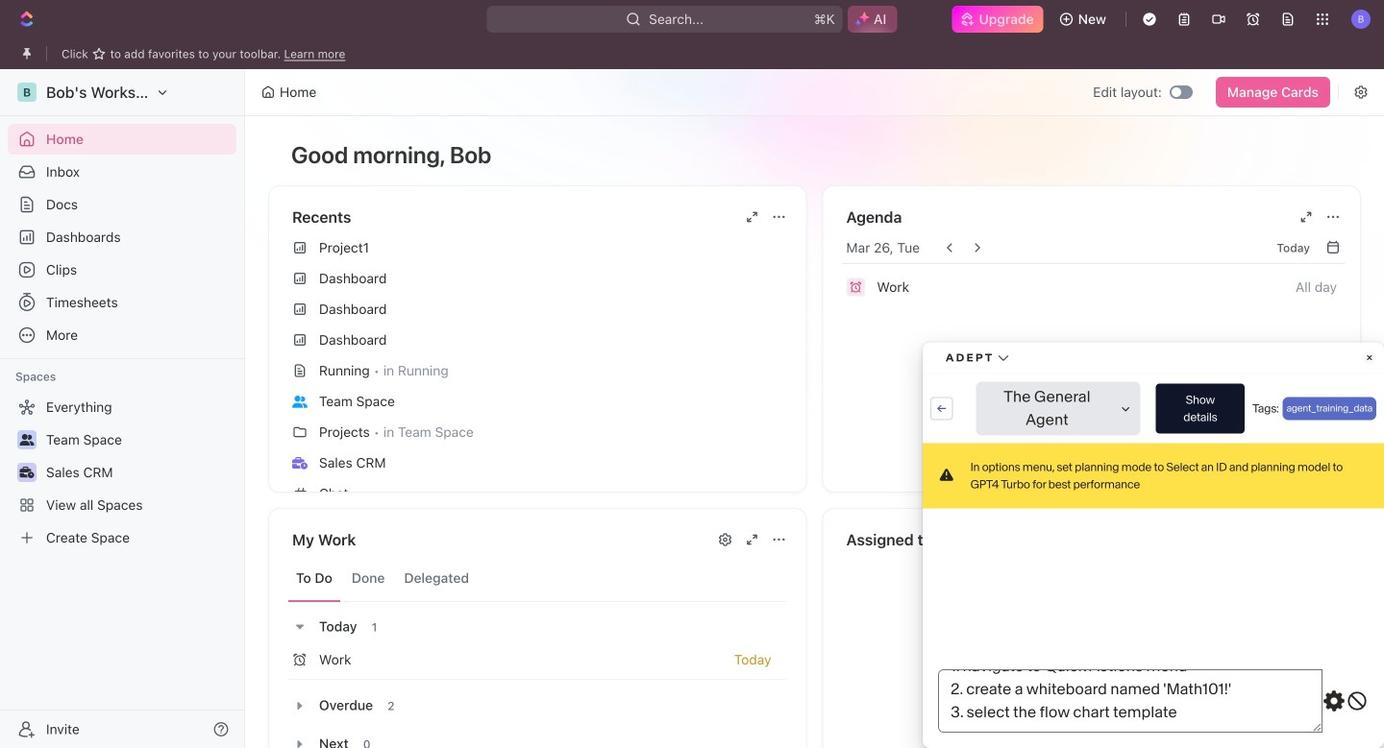 Task type: locate. For each thing, give the bounding box(es) containing it.
business time image
[[292, 457, 308, 470]]

dialog
[[385, 135, 1000, 558]]

user group image
[[292, 396, 308, 408]]

tree
[[8, 392, 236, 554]]

tab list
[[288, 556, 787, 603]]



Task type: vqa. For each thing, say whether or not it's contained in the screenshot.
bottom THE NOV
no



Task type: describe. For each thing, give the bounding box(es) containing it.
sidebar navigation
[[0, 69, 245, 749]]

Task Name text field
[[409, 239, 980, 262]]

tree inside sidebar navigation
[[8, 392, 236, 554]]



